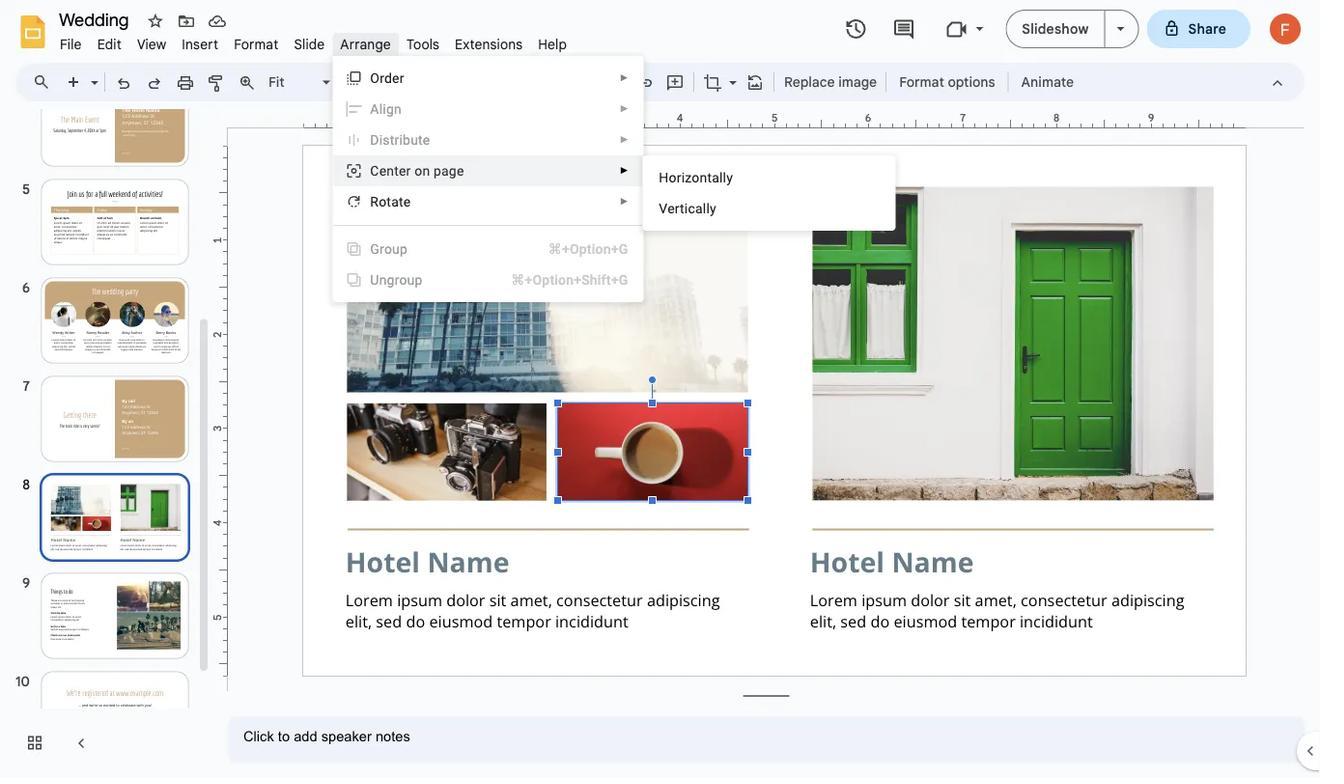 Task type: locate. For each thing, give the bounding box(es) containing it.
application containing slideshow
[[0, 0, 1321, 779]]

2 menu item from the top
[[334, 125, 643, 156]]

presentation options image
[[1117, 27, 1125, 31]]

application
[[0, 0, 1321, 779]]

format for format
[[234, 36, 279, 53]]

lign
[[379, 101, 402, 117]]

► for istribute
[[620, 134, 629, 145]]

v
[[659, 200, 668, 216]]

insert menu item
[[174, 33, 226, 56]]

slide menu item
[[286, 33, 333, 56]]

file
[[60, 36, 82, 53]]

► for rder
[[620, 72, 629, 84]]

1 horizontal spatial format
[[900, 73, 945, 90]]

format menu item
[[226, 33, 286, 56]]

format up zoom text box
[[234, 36, 279, 53]]

replace image
[[785, 73, 877, 90]]

distribute d element
[[370, 132, 436, 148]]

h
[[659, 170, 669, 186]]

format
[[234, 36, 279, 53], [900, 73, 945, 90]]

menu bar containing file
[[52, 25, 575, 57]]

u
[[370, 272, 379, 288]]

d
[[370, 132, 379, 148]]

menu
[[333, 56, 644, 302], [643, 156, 896, 231]]

menu item containing a
[[334, 94, 643, 125]]

⌘+option+g element
[[525, 240, 628, 259]]

5 ► from the top
[[620, 196, 629, 207]]

format inside 'format' menu item
[[234, 36, 279, 53]]

Star checkbox
[[142, 8, 169, 35]]

otate
[[379, 194, 411, 210]]

Rename text field
[[52, 8, 140, 31]]

⌘+option+shift+g
[[511, 272, 628, 288]]

vertically v element
[[659, 200, 723, 216]]

3 ► from the top
[[620, 134, 629, 145]]

group g element
[[370, 241, 414, 257]]

► for enter on page
[[620, 165, 629, 176]]

main toolbar
[[57, 0, 1084, 750]]

edit menu item
[[90, 33, 129, 56]]

0 horizontal spatial format
[[234, 36, 279, 53]]

navigation
[[0, 0, 213, 779]]

order o element
[[370, 70, 410, 86]]

format for format options
[[900, 73, 945, 90]]

slide
[[294, 36, 325, 53]]

menu containing h
[[643, 156, 896, 231]]

edit
[[97, 36, 122, 53]]

4 menu item from the top
[[334, 265, 643, 296]]

roup
[[380, 241, 408, 257]]

menu bar
[[52, 25, 575, 57]]

menu item
[[334, 94, 643, 125], [334, 125, 643, 156], [334, 234, 643, 265], [334, 265, 643, 296]]

3 menu item from the top
[[334, 234, 643, 265]]

u ngroup
[[370, 272, 423, 288]]

help
[[538, 36, 567, 53]]

orizontally
[[669, 170, 733, 186]]

g roup
[[370, 241, 408, 257]]

slideshow button
[[1006, 10, 1106, 48]]

extensions menu item
[[447, 33, 531, 56]]

o
[[370, 70, 380, 86]]

2 ► from the top
[[620, 103, 629, 114]]

format left options
[[900, 73, 945, 90]]

view
[[137, 36, 166, 53]]

animate button
[[1013, 68, 1083, 97]]

menu bar banner
[[0, 0, 1321, 779]]

format options
[[900, 73, 996, 90]]

0 vertical spatial format
[[234, 36, 279, 53]]

Zoom field
[[263, 69, 339, 97]]

file menu item
[[52, 33, 90, 56]]

arrange
[[340, 36, 391, 53]]

1 menu item from the top
[[334, 94, 643, 125]]

1 ► from the top
[[620, 72, 629, 84]]

menu item containing d
[[334, 125, 643, 156]]

a lign
[[370, 101, 402, 117]]

format options button
[[891, 68, 1004, 97]]

share
[[1189, 20, 1227, 37]]

4 ► from the top
[[620, 165, 629, 176]]

format inside format options button
[[900, 73, 945, 90]]

1 vertical spatial format
[[900, 73, 945, 90]]

►
[[620, 72, 629, 84], [620, 103, 629, 114], [620, 134, 629, 145], [620, 165, 629, 176], [620, 196, 629, 207]]

help menu item
[[531, 33, 575, 56]]



Task type: describe. For each thing, give the bounding box(es) containing it.
insert
[[182, 36, 219, 53]]

istribute
[[379, 132, 430, 148]]

Menus field
[[24, 69, 67, 96]]

animate
[[1022, 73, 1074, 90]]

options
[[948, 73, 996, 90]]

r otate
[[370, 194, 411, 210]]

a
[[370, 101, 379, 117]]

ngroup
[[379, 272, 423, 288]]

replace image button
[[779, 68, 882, 97]]

menu item containing g
[[334, 234, 643, 265]]

ertically
[[668, 200, 717, 216]]

c enter on page
[[370, 163, 464, 179]]

tools menu item
[[399, 33, 447, 56]]

► for otate
[[620, 196, 629, 207]]

on
[[415, 163, 430, 179]]

rder
[[380, 70, 405, 86]]

rotate r element
[[370, 194, 417, 210]]

r
[[370, 194, 379, 210]]

o rder
[[370, 70, 405, 86]]

c
[[370, 163, 379, 179]]

arrange menu item
[[333, 33, 399, 56]]

tools
[[407, 36, 440, 53]]

enter
[[379, 163, 411, 179]]

image
[[839, 73, 877, 90]]

h orizontally
[[659, 170, 733, 186]]

extensions
[[455, 36, 523, 53]]

Zoom text field
[[266, 69, 320, 96]]

menu item containing u
[[334, 265, 643, 296]]

menu bar inside menu bar "banner"
[[52, 25, 575, 57]]

⌘+option+g
[[549, 241, 628, 257]]

center on page c element
[[370, 163, 470, 179]]

new slide with layout image
[[86, 70, 99, 76]]

slideshow
[[1023, 20, 1089, 37]]

v ertically
[[659, 200, 717, 216]]

view menu item
[[129, 33, 174, 56]]

page
[[434, 163, 464, 179]]

g
[[370, 241, 380, 257]]

d istribute
[[370, 132, 430, 148]]

horizontally h element
[[659, 170, 739, 186]]

share button
[[1147, 10, 1251, 48]]

ungroup u element
[[370, 272, 429, 288]]

► for lign
[[620, 103, 629, 114]]

menu containing o
[[333, 56, 644, 302]]

replace
[[785, 73, 835, 90]]

⌘+option+shift+g element
[[488, 271, 628, 290]]

mask image image
[[725, 70, 737, 76]]

align a element
[[370, 101, 408, 117]]



Task type: vqa. For each thing, say whether or not it's contained in the screenshot.
ctrl+⌘g
no



